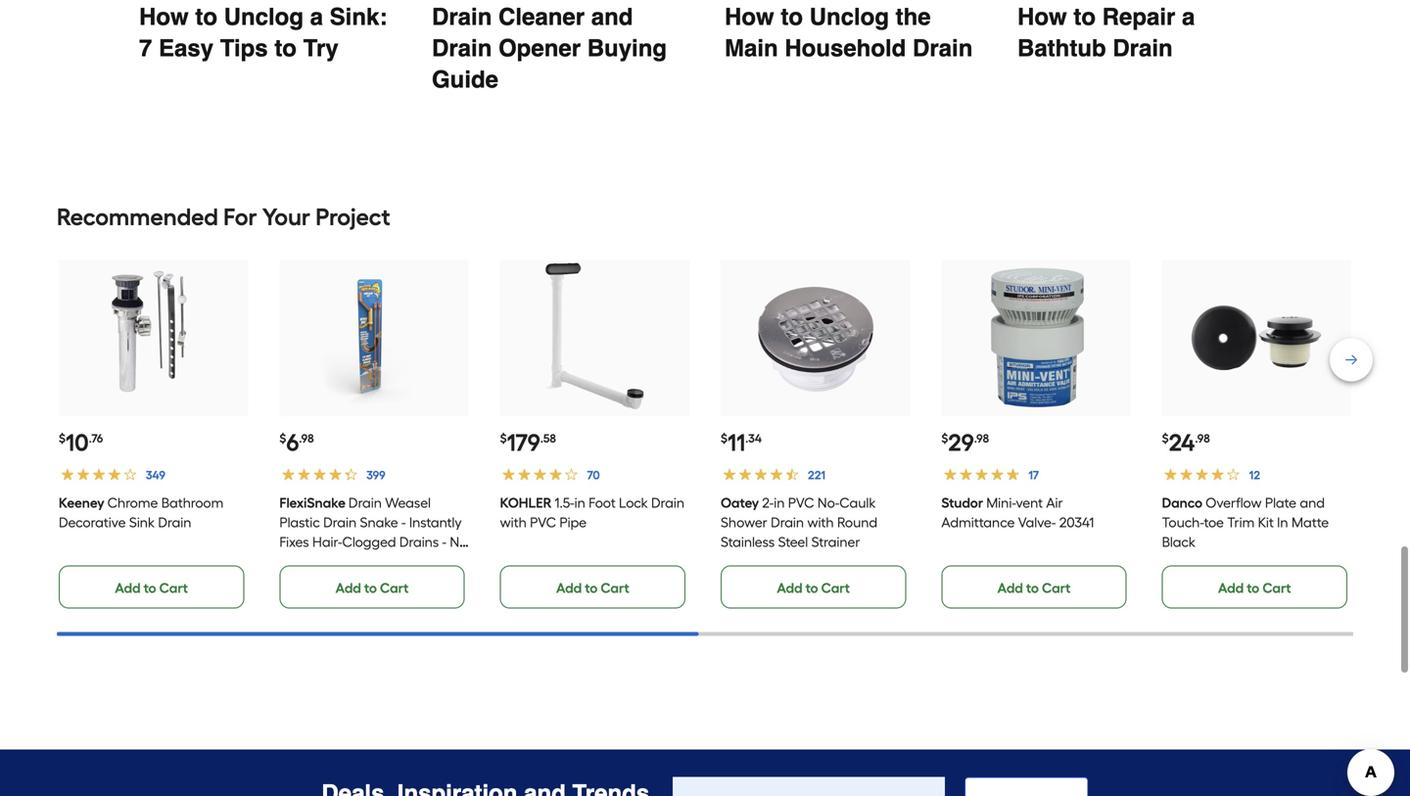 Task type: vqa. For each thing, say whether or not it's contained in the screenshot.
# to the middle
no



Task type: describe. For each thing, give the bounding box(es) containing it.
drain inside 2-in pvc no-caulk shower drain with round stainless steel strainer
[[771, 514, 804, 531]]

unclog for the
[[810, 3, 889, 30]]

cart for 179
[[601, 580, 630, 597]]

recommended
[[57, 203, 218, 231]]

touch-
[[1162, 514, 1204, 531]]

instantly
[[409, 514, 462, 531]]

179
[[507, 428, 541, 457]]

1.5-
[[555, 495, 575, 511]]

2-in pvc no-caulk shower drain with round stainless steel strainer
[[721, 495, 878, 551]]

hair-
[[312, 534, 342, 551]]

add to cart for 11
[[777, 580, 850, 597]]

chrome bathroom decorative sink drain
[[59, 495, 224, 531]]

black
[[1162, 534, 1196, 551]]

bathroom
[[161, 495, 224, 511]]

add to cart link for 11
[[721, 566, 906, 609]]

chrome
[[107, 495, 158, 511]]

drain inside how to unclog the main household drain
[[913, 35, 973, 62]]

1.5-in foot lock drain with pvc pipe
[[500, 495, 685, 531]]

7
[[139, 35, 152, 62]]

in
[[1278, 514, 1289, 531]]

household
[[785, 35, 906, 62]]

foot
[[589, 495, 616, 511]]

flexisnake drain weasel plastic drain snake - instantly fixes hair-clogged drains - no disassembly required image
[[298, 263, 450, 414]]

mini-
[[987, 495, 1016, 511]]

$ 10 .76
[[59, 428, 103, 457]]

decorative
[[59, 514, 126, 531]]

admittance
[[942, 514, 1015, 531]]

24
[[1169, 428, 1196, 457]]

kit
[[1258, 514, 1274, 531]]

.98 for 24
[[1196, 431, 1211, 446]]

how to unclog a sink: 7 easy tips to try link
[[131, 0, 401, 64]]

drain cleaner and drain opener buying guide link
[[424, 0, 694, 95]]

pvc inside 2-in pvc no-caulk shower drain with round stainless steel strainer
[[788, 495, 815, 511]]

$ 29 .98
[[942, 428, 989, 457]]

add to cart link for 24
[[1162, 566, 1348, 609]]

add for 179
[[556, 580, 582, 597]]

0 vertical spatial -
[[402, 514, 406, 531]]

bathtub
[[1018, 35, 1107, 62]]

pipe
[[560, 514, 587, 531]]

required
[[361, 553, 416, 570]]

drains
[[400, 534, 439, 551]]

$ 6 .98
[[280, 428, 314, 457]]

the
[[896, 3, 931, 30]]

cart for 11
[[822, 580, 850, 597]]

unclog for a
[[224, 3, 304, 30]]

fixes
[[280, 534, 309, 551]]

how to repair a bathtub drain link
[[1010, 0, 1279, 64]]

how to repair a bathtub drain
[[1018, 3, 1202, 62]]

repair
[[1103, 3, 1176, 30]]

drain weasel plastic drain snake - instantly fixes hair-clogged drains - no disassembly required
[[280, 495, 468, 570]]

plate
[[1266, 495, 1297, 511]]

$ 24 .98
[[1162, 428, 1211, 457]]

clogged
[[342, 534, 396, 551]]

11
[[728, 428, 746, 457]]

$ for 11
[[721, 431, 728, 446]]

try
[[303, 35, 339, 62]]

20341
[[1060, 514, 1095, 531]]

add to cart link for 10
[[59, 566, 244, 609]]

add to cart link for 179
[[500, 566, 686, 609]]

tips
[[220, 35, 268, 62]]

179 list item
[[500, 260, 690, 609]]

to inside the how to repair a bathtub drain
[[1074, 3, 1096, 30]]

to inside how to unclog the main household drain
[[781, 3, 803, 30]]

shower
[[721, 514, 768, 531]]

to inside 179 list item
[[585, 580, 598, 597]]

mini-vent air admittance valve- 20341
[[942, 495, 1095, 531]]

$ for 24
[[1162, 431, 1169, 446]]

how to unclog the main household drain link
[[717, 0, 986, 64]]

to inside the 29 list item
[[1027, 580, 1039, 597]]

overflow
[[1206, 495, 1262, 511]]

lock
[[619, 495, 648, 511]]

weasel
[[385, 495, 431, 511]]

oatey
[[721, 495, 759, 511]]

in for 179
[[575, 495, 586, 511]]

recommended for your project heading
[[57, 197, 1354, 236]]

sink:
[[330, 3, 387, 30]]

to inside 10 list item
[[144, 580, 156, 597]]

stainless
[[721, 534, 775, 551]]

pvc inside 1.5-in foot lock drain with pvc pipe
[[530, 514, 556, 531]]

how for how to repair a bathtub drain
[[1018, 3, 1067, 30]]

in for 11
[[774, 495, 785, 511]]

cart for 6
[[380, 580, 409, 597]]

add for 6
[[336, 580, 361, 597]]

add to cart for 179
[[556, 580, 630, 597]]

$ 11 .34
[[721, 428, 762, 457]]

overflow plate and touch-toe trim kit in matte black
[[1162, 495, 1329, 551]]

project
[[316, 203, 391, 231]]

with inside 2-in pvc no-caulk shower drain with round stainless steel strainer
[[808, 514, 834, 531]]

2-
[[762, 495, 774, 511]]

add to cart link for 29
[[942, 566, 1127, 609]]

6
[[286, 428, 299, 457]]

to inside '11' list item
[[806, 580, 819, 597]]

how to unclog the main household drain
[[725, 3, 973, 62]]



Task type: locate. For each thing, give the bounding box(es) containing it.
cart for 24
[[1263, 580, 1292, 597]]

$ for 10
[[59, 431, 66, 446]]

form
[[673, 777, 1089, 796]]

for
[[224, 203, 257, 231]]

a for unclog
[[310, 3, 323, 30]]

in right oatey
[[774, 495, 785, 511]]

drain cleaner and drain opener buying guide
[[432, 3, 674, 93]]

a inside the how to repair a bathtub drain
[[1182, 3, 1196, 30]]

add to cart link down pipe
[[500, 566, 686, 609]]

2 cart from the left
[[380, 580, 409, 597]]

1 horizontal spatial unclog
[[810, 3, 889, 30]]

1 unclog from the left
[[224, 3, 304, 30]]

add down trim
[[1219, 580, 1244, 597]]

cart down required
[[380, 580, 409, 597]]

1 in from the left
[[575, 495, 586, 511]]

add to cart link inside 179 list item
[[500, 566, 686, 609]]

cart inside 10 list item
[[159, 580, 188, 597]]

recommended for your project
[[57, 203, 391, 231]]

5 cart from the left
[[1042, 580, 1071, 597]]

5 $ from the left
[[942, 431, 949, 446]]

to up the easy on the top left of the page
[[195, 3, 217, 30]]

a inside how to unclog a sink: 7 easy tips to try
[[310, 3, 323, 30]]

and inside drain cleaner and drain opener buying guide
[[591, 3, 633, 30]]

1 horizontal spatial -
[[442, 534, 447, 551]]

a
[[310, 3, 323, 30], [1182, 3, 1196, 30]]

add down pipe
[[556, 580, 582, 597]]

add inside 24 list item
[[1219, 580, 1244, 597]]

how to unclog a sink: 7 easy tips to try
[[139, 3, 394, 62]]

.98 for 29
[[974, 431, 989, 446]]

3 cart from the left
[[601, 580, 630, 597]]

.98 inside the $ 24 .98
[[1196, 431, 1211, 446]]

guide
[[432, 66, 499, 93]]

and inside the overflow plate and touch-toe trim kit in matte black
[[1300, 495, 1325, 511]]

0 horizontal spatial pvc
[[530, 514, 556, 531]]

2 with from the left
[[808, 514, 834, 531]]

pvc down kohler
[[530, 514, 556, 531]]

.76
[[89, 431, 103, 446]]

danco
[[1162, 495, 1203, 511]]

1 add to cart link from the left
[[59, 566, 244, 609]]

$ inside $ 179 .58
[[500, 431, 507, 446]]

0 horizontal spatial a
[[310, 3, 323, 30]]

Email Address email field
[[673, 777, 946, 796]]

1 horizontal spatial pvc
[[788, 495, 815, 511]]

$ 179 .58
[[500, 428, 556, 457]]

drain inside 1.5-in foot lock drain with pvc pipe
[[651, 495, 685, 511]]

and up the matte
[[1300, 495, 1325, 511]]

3 add to cart link from the left
[[500, 566, 686, 609]]

add to cart link inside the 29 list item
[[942, 566, 1127, 609]]

drain inside the how to repair a bathtub drain
[[1113, 35, 1173, 62]]

24 list item
[[1162, 260, 1352, 609]]

add to cart link down 'clogged'
[[280, 566, 465, 609]]

$
[[59, 431, 66, 446], [280, 431, 286, 446], [500, 431, 507, 446], [721, 431, 728, 446], [942, 431, 949, 446], [1162, 431, 1169, 446]]

$ left .58
[[500, 431, 507, 446]]

steel
[[778, 534, 808, 551]]

0 vertical spatial and
[[591, 3, 633, 30]]

1 add to cart from the left
[[115, 580, 188, 597]]

keeney chrome bathroom decorative sink drain image
[[78, 263, 229, 414]]

4 add to cart link from the left
[[721, 566, 906, 609]]

how up bathtub
[[1018, 3, 1067, 30]]

add to cart for 29
[[998, 580, 1071, 597]]

2 unclog from the left
[[810, 3, 889, 30]]

cart inside 6 list item
[[380, 580, 409, 597]]

and for plate
[[1300, 495, 1325, 511]]

add to cart down pipe
[[556, 580, 630, 597]]

cart down in
[[1263, 580, 1292, 597]]

6 list item
[[280, 260, 469, 609]]

- left no
[[442, 534, 447, 551]]

add to cart link down valve-
[[942, 566, 1127, 609]]

0 horizontal spatial .98
[[299, 431, 314, 446]]

1 vertical spatial -
[[442, 534, 447, 551]]

in
[[575, 495, 586, 511], [774, 495, 785, 511]]

cart down the chrome bathroom decorative sink drain
[[159, 580, 188, 597]]

add to cart inside 24 list item
[[1219, 580, 1292, 597]]

how inside how to unclog the main household drain
[[725, 3, 775, 30]]

add inside 179 list item
[[556, 580, 582, 597]]

oatey 2-in pvc no-caulk shower drain with round stainless steel strainer image
[[740, 263, 891, 414]]

main
[[725, 35, 778, 62]]

and up buying
[[591, 3, 633, 30]]

10 list item
[[59, 260, 248, 609]]

kohler
[[500, 495, 552, 511]]

3 add from the left
[[556, 580, 582, 597]]

add to cart link for 6
[[280, 566, 465, 609]]

valve-
[[1019, 514, 1056, 531]]

.98 inside "$ 29 .98"
[[974, 431, 989, 446]]

cart inside '11' list item
[[822, 580, 850, 597]]

add to cart link
[[59, 566, 244, 609], [280, 566, 465, 609], [500, 566, 686, 609], [721, 566, 906, 609], [942, 566, 1127, 609], [1162, 566, 1348, 609]]

how for how to unclog the main household drain
[[725, 3, 775, 30]]

6 $ from the left
[[1162, 431, 1169, 446]]

$ up danco
[[1162, 431, 1169, 446]]

in up pipe
[[575, 495, 586, 511]]

$ left .34 on the bottom right
[[721, 431, 728, 446]]

add to cart inside the 29 list item
[[998, 580, 1071, 597]]

- down weasel
[[402, 514, 406, 531]]

.34
[[746, 431, 762, 446]]

add to cart inside 6 list item
[[336, 580, 409, 597]]

add for 24
[[1219, 580, 1244, 597]]

add inside 6 list item
[[336, 580, 361, 597]]

cart down strainer
[[822, 580, 850, 597]]

cart for 29
[[1042, 580, 1071, 597]]

6 add to cart from the left
[[1219, 580, 1292, 597]]

unclog
[[224, 3, 304, 30], [810, 3, 889, 30]]

add to cart for 10
[[115, 580, 188, 597]]

add to cart down valve-
[[998, 580, 1071, 597]]

5 add to cart link from the left
[[942, 566, 1127, 609]]

4 $ from the left
[[721, 431, 728, 446]]

1 horizontal spatial a
[[1182, 3, 1196, 30]]

1 horizontal spatial how
[[725, 3, 775, 30]]

6 add from the left
[[1219, 580, 1244, 597]]

add to cart down sink
[[115, 580, 188, 597]]

.98 for 6
[[299, 431, 314, 446]]

.98 inside $ 6 .98
[[299, 431, 314, 446]]

$ inside $ 6 .98
[[280, 431, 286, 446]]

$ inside $ 11 .34
[[721, 431, 728, 446]]

add to cart down steel
[[777, 580, 850, 597]]

a right repair
[[1182, 3, 1196, 30]]

6 add to cart link from the left
[[1162, 566, 1348, 609]]

$ up studor
[[942, 431, 949, 446]]

add to cart down required
[[336, 580, 409, 597]]

$ for 29
[[942, 431, 949, 446]]

1 .98 from the left
[[299, 431, 314, 446]]

pvc left no-
[[788, 495, 815, 511]]

caulk
[[840, 495, 876, 511]]

toe
[[1204, 514, 1224, 531]]

1 horizontal spatial in
[[774, 495, 785, 511]]

1 vertical spatial and
[[1300, 495, 1325, 511]]

3 .98 from the left
[[1196, 431, 1211, 446]]

a up the try
[[310, 3, 323, 30]]

add to cart for 24
[[1219, 580, 1292, 597]]

and for cleaner
[[591, 3, 633, 30]]

$ for 6
[[280, 431, 286, 446]]

keeney
[[59, 495, 104, 511]]

add to cart for 6
[[336, 580, 409, 597]]

matte
[[1292, 514, 1329, 531]]

11 list item
[[721, 260, 910, 609]]

$ inside $ 10 .76
[[59, 431, 66, 446]]

pvc
[[788, 495, 815, 511], [530, 514, 556, 531]]

3 $ from the left
[[500, 431, 507, 446]]

to inside 24 list item
[[1247, 580, 1260, 597]]

to down required
[[364, 580, 377, 597]]

how inside how to unclog a sink: 7 easy tips to try
[[139, 3, 189, 30]]

to up bathtub
[[1074, 3, 1096, 30]]

10
[[66, 428, 89, 457]]

opener
[[499, 35, 581, 62]]

0 horizontal spatial -
[[402, 514, 406, 531]]

1 a from the left
[[310, 3, 323, 30]]

cleaner
[[499, 3, 585, 30]]

buying
[[587, 35, 667, 62]]

.98
[[299, 431, 314, 446], [974, 431, 989, 446], [1196, 431, 1211, 446]]

.58
[[541, 431, 556, 446]]

in inside 1.5-in foot lock drain with pvc pipe
[[575, 495, 586, 511]]

add to cart link inside 10 list item
[[59, 566, 244, 609]]

trim
[[1228, 514, 1255, 531]]

29
[[949, 428, 974, 457]]

no-
[[818, 495, 840, 511]]

cart inside the 29 list item
[[1042, 580, 1071, 597]]

1 add from the left
[[115, 580, 141, 597]]

studor mini-vent air admittance valve- 20341 image
[[961, 263, 1112, 414]]

1 with from the left
[[500, 514, 527, 531]]

vent
[[1016, 495, 1043, 511]]

add for 29
[[998, 580, 1024, 597]]

add to cart link inside 24 list item
[[1162, 566, 1348, 609]]

to up 'household'
[[781, 3, 803, 30]]

to down the overflow plate and touch-toe trim kit in matte black
[[1247, 580, 1260, 597]]

add to cart inside '11' list item
[[777, 580, 850, 597]]

to down sink
[[144, 580, 156, 597]]

2 .98 from the left
[[974, 431, 989, 446]]

1 cart from the left
[[159, 580, 188, 597]]

2 add to cart link from the left
[[280, 566, 465, 609]]

how up 7
[[139, 3, 189, 30]]

add down sink
[[115, 580, 141, 597]]

with down no-
[[808, 514, 834, 531]]

danco overflow plate and touch-toe trim kit in matte black image
[[1181, 263, 1333, 414]]

disassembly
[[280, 553, 358, 570]]

easy
[[159, 35, 214, 62]]

1 vertical spatial pvc
[[530, 514, 556, 531]]

to left the try
[[275, 35, 297, 62]]

no
[[450, 534, 468, 551]]

to down steel
[[806, 580, 819, 597]]

.98 up flexisnake at bottom
[[299, 431, 314, 446]]

add for 10
[[115, 580, 141, 597]]

1 horizontal spatial .98
[[974, 431, 989, 446]]

add inside '11' list item
[[777, 580, 803, 597]]

add to cart down the overflow plate and touch-toe trim kit in matte black
[[1219, 580, 1292, 597]]

add inside the 29 list item
[[998, 580, 1024, 597]]

2 add to cart from the left
[[336, 580, 409, 597]]

your
[[262, 203, 311, 231]]

.98 up danco
[[1196, 431, 1211, 446]]

5 add from the left
[[998, 580, 1024, 597]]

3 how from the left
[[1018, 3, 1067, 30]]

add inside 10 list item
[[115, 580, 141, 597]]

29 list item
[[942, 260, 1131, 609]]

1 horizontal spatial with
[[808, 514, 834, 531]]

flexisnake
[[280, 495, 346, 511]]

to down valve-
[[1027, 580, 1039, 597]]

$ up flexisnake at bottom
[[280, 431, 286, 446]]

5 add to cart from the left
[[998, 580, 1071, 597]]

cart for 10
[[159, 580, 188, 597]]

2 $ from the left
[[280, 431, 286, 446]]

1 how from the left
[[139, 3, 189, 30]]

strainer
[[812, 534, 861, 551]]

drain
[[432, 3, 492, 30], [432, 35, 492, 62], [913, 35, 973, 62], [1113, 35, 1173, 62], [349, 495, 382, 511], [651, 495, 685, 511], [158, 514, 191, 531], [323, 514, 357, 531], [771, 514, 804, 531]]

2 a from the left
[[1182, 3, 1196, 30]]

.98 up studor
[[974, 431, 989, 446]]

2 in from the left
[[774, 495, 785, 511]]

2 add from the left
[[336, 580, 361, 597]]

how up main
[[725, 3, 775, 30]]

cart
[[159, 580, 188, 597], [380, 580, 409, 597], [601, 580, 630, 597], [822, 580, 850, 597], [1042, 580, 1071, 597], [1263, 580, 1292, 597]]

0 horizontal spatial unclog
[[224, 3, 304, 30]]

studor
[[942, 495, 984, 511]]

cart inside 24 list item
[[1263, 580, 1292, 597]]

$ inside "$ 29 .98"
[[942, 431, 949, 446]]

in inside 2-in pvc no-caulk shower drain with round stainless steel strainer
[[774, 495, 785, 511]]

0 horizontal spatial and
[[591, 3, 633, 30]]

sink
[[129, 514, 155, 531]]

4 add to cart from the left
[[777, 580, 850, 597]]

$ for 179
[[500, 431, 507, 446]]

3 add to cart from the left
[[556, 580, 630, 597]]

0 vertical spatial pvc
[[788, 495, 815, 511]]

2 horizontal spatial .98
[[1196, 431, 1211, 446]]

add to cart inside 10 list item
[[115, 580, 188, 597]]

add to cart link inside '11' list item
[[721, 566, 906, 609]]

add to cart link down steel
[[721, 566, 906, 609]]

air
[[1047, 495, 1063, 511]]

add down steel
[[777, 580, 803, 597]]

add to cart link down the overflow plate and touch-toe trim kit in matte black
[[1162, 566, 1348, 609]]

snake
[[360, 514, 398, 531]]

1 $ from the left
[[59, 431, 66, 446]]

add down the disassembly
[[336, 580, 361, 597]]

add to cart
[[115, 580, 188, 597], [336, 580, 409, 597], [556, 580, 630, 597], [777, 580, 850, 597], [998, 580, 1071, 597], [1219, 580, 1292, 597]]

unclog up tips
[[224, 3, 304, 30]]

a for repair
[[1182, 3, 1196, 30]]

add to cart link down sink
[[59, 566, 244, 609]]

unclog up 'household'
[[810, 3, 889, 30]]

$ left .76
[[59, 431, 66, 446]]

add down valve-
[[998, 580, 1024, 597]]

0 horizontal spatial how
[[139, 3, 189, 30]]

add for 11
[[777, 580, 803, 597]]

add to cart link inside 6 list item
[[280, 566, 465, 609]]

with down kohler
[[500, 514, 527, 531]]

add to cart inside 179 list item
[[556, 580, 630, 597]]

4 cart from the left
[[822, 580, 850, 597]]

1 horizontal spatial and
[[1300, 495, 1325, 511]]

with
[[500, 514, 527, 531], [808, 514, 834, 531]]

kohler 1.5-in foot lock drain with pvc pipe image
[[519, 263, 671, 414]]

-
[[402, 514, 406, 531], [442, 534, 447, 551]]

2 how from the left
[[725, 3, 775, 30]]

2 horizontal spatial how
[[1018, 3, 1067, 30]]

round
[[838, 514, 878, 531]]

with inside 1.5-in foot lock drain with pvc pipe
[[500, 514, 527, 531]]

0 horizontal spatial with
[[500, 514, 527, 531]]

cart down 1.5-in foot lock drain with pvc pipe
[[601, 580, 630, 597]]

how for how to unclog a sink: 7 easy tips to try
[[139, 3, 189, 30]]

plastic
[[280, 514, 320, 531]]

0 horizontal spatial in
[[575, 495, 586, 511]]

to down pipe
[[585, 580, 598, 597]]

how inside the how to repair a bathtub drain
[[1018, 3, 1067, 30]]

cart down valve-
[[1042, 580, 1071, 597]]

unclog inside how to unclog the main household drain
[[810, 3, 889, 30]]

4 add from the left
[[777, 580, 803, 597]]

drain inside the chrome bathroom decorative sink drain
[[158, 514, 191, 531]]

$ inside the $ 24 .98
[[1162, 431, 1169, 446]]

6 cart from the left
[[1263, 580, 1292, 597]]

unclog inside how to unclog a sink: 7 easy tips to try
[[224, 3, 304, 30]]

cart inside 179 list item
[[601, 580, 630, 597]]

to inside 6 list item
[[364, 580, 377, 597]]



